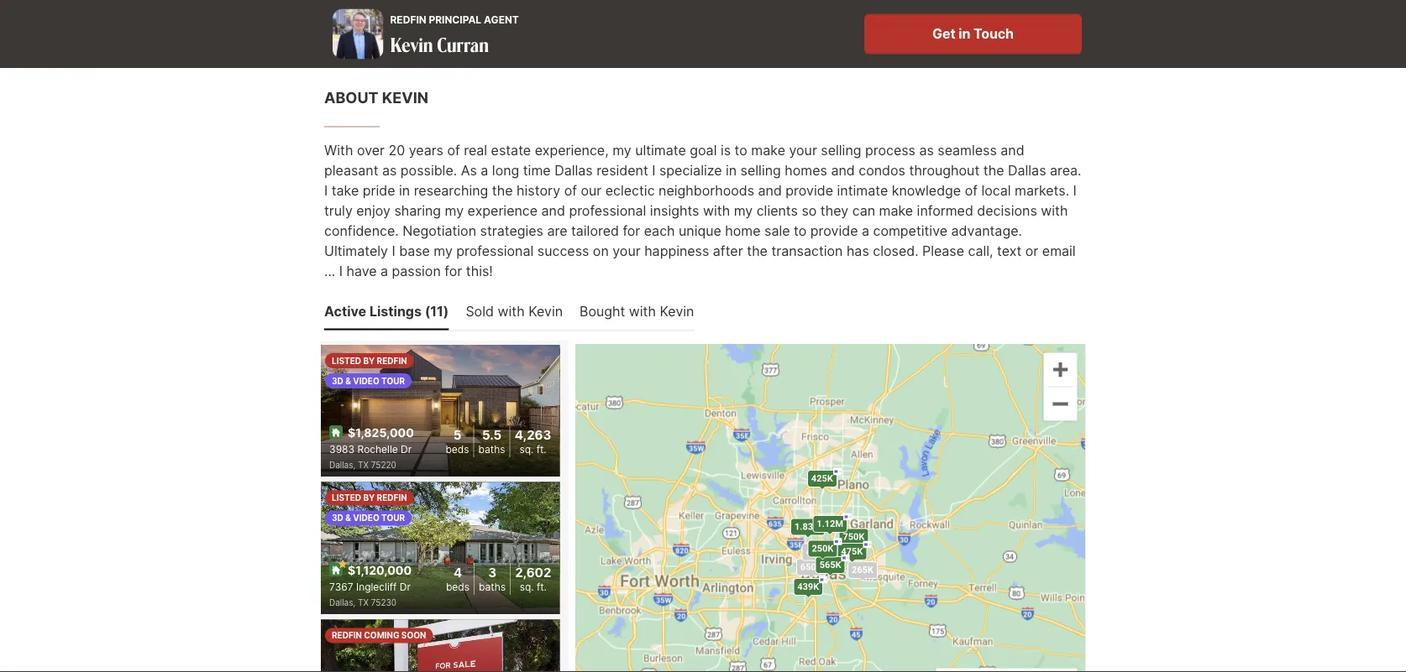 Task type: describe. For each thing, give the bounding box(es) containing it.
ultimate
[[635, 142, 686, 159]]

kevin down "happiness"
[[660, 303, 694, 320]]

eclectic
[[605, 182, 655, 199]]

0 horizontal spatial for
[[445, 263, 462, 279]]

(11)
[[425, 303, 449, 320]]

1 horizontal spatial for
[[623, 223, 640, 239]]

happiness
[[644, 243, 709, 259]]

417k
[[806, 547, 828, 558]]

success
[[537, 243, 589, 259]]

redfin principal agent kevin curran
[[390, 13, 519, 57]]

experience
[[468, 203, 538, 219]]

unique
[[679, 223, 721, 239]]

time
[[523, 162, 551, 179]]

...
[[324, 263, 335, 279]]

0 vertical spatial to
[[735, 142, 747, 159]]

and up clients at the right top of page
[[758, 182, 782, 199]]

1 vertical spatial make
[[879, 203, 913, 219]]

long
[[492, 162, 519, 179]]

0 horizontal spatial as
[[382, 162, 397, 179]]

goal
[[690, 142, 717, 159]]

curran
[[437, 31, 489, 57]]

with
[[324, 142, 353, 159]]

my down researching at the top left of page
[[445, 203, 464, 219]]

kevin curran, redfin principal agent image
[[333, 9, 383, 59]]

resident
[[596, 162, 648, 179]]

2 photo of 7367 inglecliff dr, dallas, tx 75230 image from the left
[[559, 482, 798, 614]]

passion
[[392, 263, 441, 279]]

so
[[802, 203, 817, 219]]

touch
[[973, 26, 1014, 42]]

in inside button
[[959, 26, 970, 42]]

250k
[[812, 544, 834, 554]]

244 total deals at redfin
[[391, 5, 536, 53]]

1 & from the top
[[345, 376, 351, 386]]

has
[[847, 243, 869, 259]]

knowledge
[[892, 182, 961, 199]]

kevin inside redfin principal agent kevin curran
[[390, 31, 433, 57]]

1 3d from the top
[[332, 376, 343, 386]]

principal
[[429, 13, 481, 26]]

researching
[[414, 182, 488, 199]]

redfin inside 244 total deals at redfin
[[493, 38, 536, 53]]

soon
[[401, 631, 426, 641]]

with down the markets.
[[1041, 203, 1068, 219]]

get in touch
[[932, 26, 1014, 42]]

sold
[[466, 303, 494, 320]]

1 by from the top
[[363, 356, 375, 366]]

about kevin
[[324, 88, 428, 107]]

redfin inside redfin principal agent kevin curran
[[390, 13, 426, 26]]

0 horizontal spatial a
[[381, 263, 388, 279]]

history
[[517, 182, 560, 199]]

0 horizontal spatial of
[[447, 142, 460, 159]]

total
[[391, 38, 429, 53]]

neighborhoods
[[659, 182, 754, 199]]

clients
[[756, 203, 798, 219]]

1.83m
[[795, 522, 821, 532]]

condos
[[859, 162, 905, 179]]

transaction
[[771, 243, 843, 259]]

confidence.
[[324, 223, 399, 239]]

ultimately
[[324, 243, 388, 259]]

2 vertical spatial in
[[399, 182, 410, 199]]

1 tour from the top
[[381, 376, 405, 386]]

they
[[820, 203, 849, 219]]

1 horizontal spatial your
[[789, 142, 817, 159]]

2 3d & video tour from the top
[[332, 513, 405, 523]]

my down negotiation
[[434, 243, 453, 259]]

244
[[439, 5, 487, 35]]

get in touch button
[[864, 14, 1082, 54]]

negotiation
[[402, 223, 476, 239]]

each
[[644, 223, 675, 239]]

bought with kevin
[[580, 303, 694, 320]]

on
[[593, 243, 609, 259]]

process
[[865, 142, 916, 159]]

0 vertical spatial a
[[481, 162, 488, 179]]

with right bought
[[629, 303, 656, 320]]

with right sold at the top of page
[[498, 303, 525, 320]]

and up the intimate
[[831, 162, 855, 179]]

insights
[[650, 203, 699, 219]]

about
[[324, 88, 378, 107]]

estate
[[491, 142, 531, 159]]

price
[[980, 38, 1015, 53]]

$1.9m highest deal price
[[890, 5, 1015, 53]]

2 horizontal spatial a
[[862, 223, 869, 239]]

0 vertical spatial professional
[[569, 203, 646, 219]]

please
[[922, 243, 964, 259]]

highest
[[890, 38, 943, 53]]

my up resident
[[612, 142, 631, 159]]

throughout
[[909, 162, 980, 179]]

750k
[[843, 532, 865, 542]]

markets.
[[1015, 182, 1069, 199]]

2 photo of 3983 rochelle dr, dallas, tx 75220 image from the left
[[559, 345, 798, 477]]

with down neighborhoods
[[703, 203, 730, 219]]

pride
[[363, 182, 395, 199]]

1.12m
[[817, 519, 843, 529]]

and up are at top
[[541, 203, 565, 219]]

sold with kevin
[[466, 303, 563, 320]]

1 horizontal spatial as
[[919, 142, 934, 159]]

experience,
[[535, 142, 609, 159]]

2 listed by redfin from the top
[[332, 493, 407, 503]]

enjoy
[[356, 203, 390, 219]]

2 video from the top
[[353, 513, 379, 523]]

years
[[409, 142, 443, 159]]

this!
[[466, 263, 493, 279]]

at
[[474, 38, 489, 53]]

2 dallas from the left
[[1008, 162, 1046, 179]]

$1.9m
[[916, 5, 988, 35]]

2 listed from the top
[[332, 493, 361, 503]]

sharing
[[394, 203, 441, 219]]

1 listed from the top
[[332, 356, 361, 366]]

can
[[852, 203, 875, 219]]

kevin down total
[[382, 88, 428, 107]]

our
[[581, 182, 602, 199]]

1 3d & video tour from the top
[[332, 376, 405, 386]]

closed.
[[873, 243, 919, 259]]

deal
[[946, 38, 977, 53]]



Task type: locate. For each thing, give the bounding box(es) containing it.
425k
[[811, 474, 833, 484]]

make
[[751, 142, 785, 159], [879, 203, 913, 219]]

1 horizontal spatial to
[[794, 223, 807, 239]]

as down 20
[[382, 162, 397, 179]]

1 photo of 3983 rochelle dr, dallas, tx 75220 image from the left
[[321, 345, 560, 477]]

2 horizontal spatial in
[[959, 26, 970, 42]]

of left our
[[564, 182, 577, 199]]

1 dallas from the left
[[554, 162, 593, 179]]

as up throughout
[[919, 142, 934, 159]]

competitive
[[873, 223, 947, 239]]

0 vertical spatial the
[[983, 162, 1004, 179]]

0 vertical spatial for
[[623, 223, 640, 239]]

kevin left bought
[[528, 303, 563, 320]]

make up competitive
[[879, 203, 913, 219]]

my up home
[[734, 203, 753, 219]]

selling
[[821, 142, 861, 159], [740, 162, 781, 179]]

a
[[481, 162, 488, 179], [862, 223, 869, 239], [381, 263, 388, 279]]

0 horizontal spatial redfin
[[390, 13, 426, 26]]

over
[[357, 142, 385, 159]]

provide up "so"
[[786, 182, 833, 199]]

provide
[[786, 182, 833, 199], [810, 223, 858, 239]]

your up "homes"
[[789, 142, 817, 159]]

0 vertical spatial 3d & video tour
[[332, 376, 405, 386]]

agent
[[484, 13, 519, 26]]

1 vertical spatial selling
[[740, 162, 781, 179]]

1 video from the top
[[353, 376, 379, 386]]

0 horizontal spatial professional
[[456, 243, 534, 259]]

2 vertical spatial redfin
[[332, 631, 362, 641]]

of left real
[[447, 142, 460, 159]]

1 horizontal spatial professional
[[569, 203, 646, 219]]

0 horizontal spatial selling
[[740, 162, 781, 179]]

have
[[346, 263, 377, 279]]

selling up "homes"
[[821, 142, 861, 159]]

real
[[464, 142, 487, 159]]

photo of 7367 inglecliff dr, dallas, tx 75230 image
[[321, 482, 560, 614], [559, 482, 798, 614]]

active
[[324, 303, 366, 320]]

homes
[[785, 162, 827, 179]]

deals
[[432, 38, 471, 53]]

to up transaction
[[794, 223, 807, 239]]

advantage.
[[951, 223, 1022, 239]]

listings
[[369, 303, 422, 320]]

1 horizontal spatial make
[[879, 203, 913, 219]]

strategies
[[480, 223, 543, 239]]

2 vertical spatial the
[[747, 243, 768, 259]]

2 tour from the top
[[381, 513, 405, 523]]

i left 'take'
[[324, 182, 328, 199]]

&
[[345, 376, 351, 386], [345, 513, 351, 523]]

1 vertical spatial &
[[345, 513, 351, 523]]

1 vertical spatial your
[[613, 243, 641, 259]]

1 vertical spatial the
[[492, 182, 513, 199]]

i down ultimate
[[652, 162, 656, 179]]

0 vertical spatial provide
[[786, 182, 833, 199]]

truly
[[324, 203, 353, 219]]

1 vertical spatial a
[[862, 223, 869, 239]]

in
[[959, 26, 970, 42], [726, 162, 737, 179], [399, 182, 410, 199]]

1 horizontal spatial in
[[726, 162, 737, 179]]

1 horizontal spatial selling
[[821, 142, 861, 159]]

0 vertical spatial in
[[959, 26, 970, 42]]

is
[[721, 142, 731, 159]]

0 vertical spatial your
[[789, 142, 817, 159]]

0 vertical spatial as
[[919, 142, 934, 159]]

to right 'is'
[[735, 142, 747, 159]]

selling up clients at the right top of page
[[740, 162, 781, 179]]

1 vertical spatial provide
[[810, 223, 858, 239]]

redfin up total
[[390, 13, 426, 26]]

1 vertical spatial listed
[[332, 493, 361, 503]]

informed
[[917, 203, 973, 219]]

2 vertical spatial a
[[381, 263, 388, 279]]

1 vertical spatial as
[[382, 162, 397, 179]]

home
[[725, 223, 761, 239]]

0 horizontal spatial the
[[492, 182, 513, 199]]

sale
[[764, 223, 790, 239]]

or
[[1025, 243, 1038, 259]]

dallas down the "experience,"
[[554, 162, 593, 179]]

for
[[623, 223, 640, 239], [445, 263, 462, 279]]

text
[[997, 243, 1022, 259]]

tour
[[381, 376, 405, 386], [381, 513, 405, 523]]

0 horizontal spatial in
[[399, 182, 410, 199]]

a right have
[[381, 263, 388, 279]]

i right ...
[[339, 263, 343, 279]]

1 photo of 7367 inglecliff dr, dallas, tx 75230 image from the left
[[321, 482, 560, 614]]

as
[[461, 162, 477, 179]]

1 horizontal spatial redfin
[[493, 38, 536, 53]]

i left base
[[392, 243, 395, 259]]

2 horizontal spatial of
[[965, 182, 978, 199]]

1 horizontal spatial the
[[747, 243, 768, 259]]

2 horizontal spatial the
[[983, 162, 1004, 179]]

video
[[353, 376, 379, 386], [353, 513, 379, 523]]

i
[[652, 162, 656, 179], [324, 182, 328, 199], [1073, 182, 1077, 199], [392, 243, 395, 259], [339, 263, 343, 279]]

2 by from the top
[[363, 493, 375, 503]]

475k
[[841, 547, 863, 557]]

1 vertical spatial for
[[445, 263, 462, 279]]

1 vertical spatial professional
[[456, 243, 534, 259]]

1 listed by redfin from the top
[[332, 356, 407, 366]]

listed
[[332, 356, 361, 366], [332, 493, 361, 503]]

1 vertical spatial video
[[353, 513, 379, 523]]

professional up tailored
[[569, 203, 646, 219]]

0 vertical spatial selling
[[821, 142, 861, 159]]

0 horizontal spatial your
[[613, 243, 641, 259]]

650k
[[800, 562, 822, 573]]

1 horizontal spatial dallas
[[1008, 162, 1046, 179]]

bought
[[580, 303, 625, 320]]

and up local
[[1001, 142, 1024, 159]]

1 vertical spatial tour
[[381, 513, 405, 523]]

3d & video tour
[[332, 376, 405, 386], [332, 513, 405, 523]]

dallas up the markets.
[[1008, 162, 1046, 179]]

1 vertical spatial by
[[363, 493, 375, 503]]

0 horizontal spatial make
[[751, 142, 785, 159]]

seamless
[[938, 142, 997, 159]]

as
[[919, 142, 934, 159], [382, 162, 397, 179]]

redfin
[[390, 13, 426, 26], [493, 38, 536, 53]]

the down home
[[747, 243, 768, 259]]

0 vertical spatial tour
[[381, 376, 405, 386]]

565k
[[820, 560, 841, 571]]

of
[[447, 142, 460, 159], [564, 182, 577, 199], [965, 182, 978, 199]]

professional up this!
[[456, 243, 534, 259]]

0 vertical spatial video
[[353, 376, 379, 386]]

0 vertical spatial by
[[363, 356, 375, 366]]

decisions
[[977, 203, 1037, 219]]

your
[[789, 142, 817, 159], [613, 243, 641, 259]]

0 vertical spatial redfin
[[377, 356, 407, 366]]

provide down they at the right top of the page
[[810, 223, 858, 239]]

1 vertical spatial 3d & video tour
[[332, 513, 405, 523]]

redfin coming soon
[[332, 631, 426, 641]]

tailored
[[571, 223, 619, 239]]

0 vertical spatial 3d
[[332, 376, 343, 386]]

call,
[[968, 243, 993, 259]]

active listings (11)
[[324, 303, 449, 320]]

by
[[363, 356, 375, 366], [363, 493, 375, 503]]

20
[[388, 142, 405, 159]]

i down area. in the right top of the page
[[1073, 182, 1077, 199]]

your right on
[[613, 243, 641, 259]]

1 vertical spatial listed by redfin
[[332, 493, 407, 503]]

0 vertical spatial &
[[345, 376, 351, 386]]

the
[[983, 162, 1004, 179], [492, 182, 513, 199], [747, 243, 768, 259]]

map region
[[537, 227, 1182, 673]]

of left local
[[965, 182, 978, 199]]

kevin down principal
[[390, 31, 433, 57]]

photo of 3983 rochelle dr, dallas, tx 75220 image
[[321, 345, 560, 477], [559, 345, 798, 477]]

439k
[[797, 582, 819, 592]]

email
[[1042, 243, 1076, 259]]

0 vertical spatial redfin
[[390, 13, 426, 26]]

menu bar
[[936, 669, 1077, 673]]

1 vertical spatial in
[[726, 162, 737, 179]]

0 horizontal spatial to
[[735, 142, 747, 159]]

1 vertical spatial redfin
[[377, 493, 407, 503]]

a down can
[[862, 223, 869, 239]]

professional
[[569, 203, 646, 219], [456, 243, 534, 259]]

a right the as at the left top
[[481, 162, 488, 179]]

the up experience on the left of page
[[492, 182, 513, 199]]

possible.
[[401, 162, 457, 179]]

1 vertical spatial 3d
[[332, 513, 343, 523]]

for left "each"
[[623, 223, 640, 239]]

make right 'is'
[[751, 142, 785, 159]]

redfin down agent
[[493, 38, 536, 53]]

the up local
[[983, 162, 1004, 179]]

0 vertical spatial listed
[[332, 356, 361, 366]]

0 vertical spatial make
[[751, 142, 785, 159]]

1 horizontal spatial of
[[564, 182, 577, 199]]

2 & from the top
[[345, 513, 351, 523]]

specialize
[[659, 162, 722, 179]]

0 vertical spatial listed by redfin
[[332, 356, 407, 366]]

3d
[[332, 376, 343, 386], [332, 513, 343, 523]]

0 horizontal spatial dallas
[[554, 162, 593, 179]]

my
[[612, 142, 631, 159], [445, 203, 464, 219], [734, 203, 753, 219], [434, 243, 453, 259]]

pleasant
[[324, 162, 378, 179]]

1 vertical spatial to
[[794, 223, 807, 239]]

get
[[932, 26, 956, 42]]

for left this!
[[445, 263, 462, 279]]

1 horizontal spatial a
[[481, 162, 488, 179]]

2 3d from the top
[[332, 513, 343, 523]]

coming
[[364, 631, 399, 641]]

photo of 925 easton pl, dallas, tx 75218 image
[[321, 620, 560, 673]]

1 vertical spatial redfin
[[493, 38, 536, 53]]

local
[[981, 182, 1011, 199]]



Task type: vqa. For each thing, say whether or not it's contained in the screenshot.
see
no



